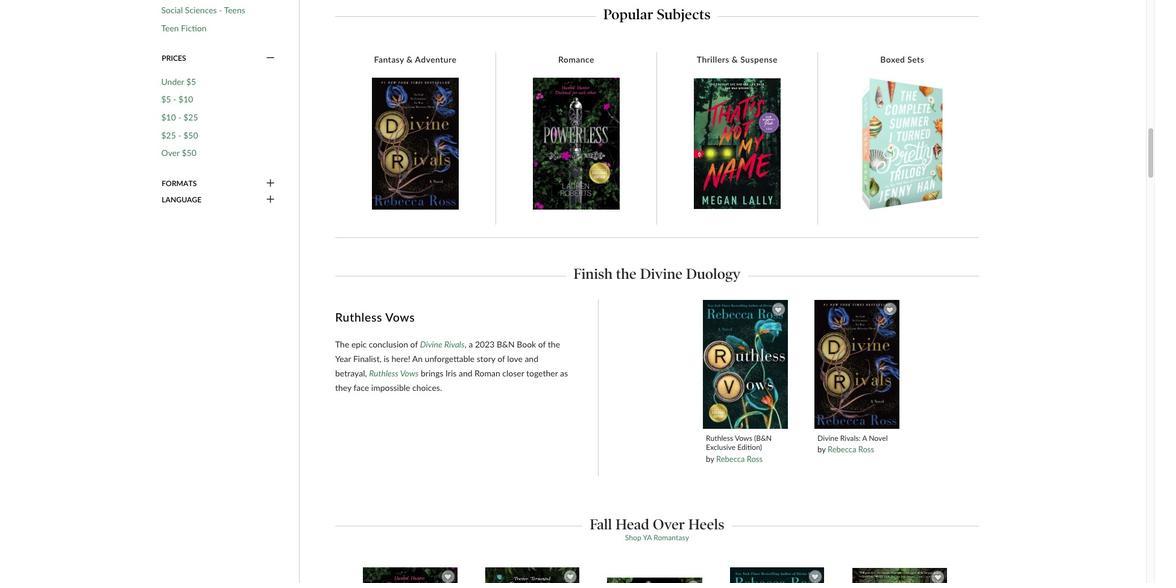 Task type: locate. For each thing, give the bounding box(es) containing it.
, a 2023 b&n book of the year finalist, is here! an unforgettable story of love and betrayal,
[[335, 340, 560, 379]]

- for $50
[[178, 130, 181, 140]]

1 horizontal spatial by
[[818, 446, 826, 455]]

rebecca ross link for ross
[[828, 446, 874, 455]]

,
[[465, 340, 467, 350]]

- down $10 - $25 'link'
[[178, 130, 181, 140]]

ruthless down is
[[369, 369, 399, 379]]

formats
[[162, 179, 197, 188]]

over inside fall head over heels shop ya romantasy
[[653, 516, 685, 534]]

1 vertical spatial $5
[[161, 94, 171, 104]]

under $5
[[161, 76, 196, 87]]

vows up edition)
[[735, 435, 752, 444]]

love
[[507, 354, 523, 364]]

$10
[[179, 94, 193, 104], [161, 112, 176, 122]]

divine inside divine rivals: a novel by rebecca ross
[[818, 435, 839, 444]]

plus image
[[266, 178, 275, 189], [266, 195, 275, 206]]

and
[[525, 354, 538, 364], [459, 369, 472, 379]]

ruthless vows up conclusion
[[335, 311, 415, 325]]

popular subjects section
[[335, 3, 979, 23]]

thrillers & suspense image
[[694, 79, 781, 209]]

0 vertical spatial divine
[[640, 265, 683, 283]]

rebecca ross link down rivals:
[[828, 446, 874, 455]]

of
[[410, 340, 418, 350], [538, 340, 546, 350], [498, 354, 505, 364]]

over up romantasy
[[653, 516, 685, 534]]

the right finish
[[616, 265, 637, 283]]

0 horizontal spatial rebecca ross link
[[716, 455, 763, 464]]

$25 - $50 link
[[161, 130, 198, 141]]

divine
[[640, 265, 683, 283], [420, 340, 442, 350], [818, 435, 839, 444]]

1 vertical spatial $50
[[182, 148, 196, 158]]

an
[[412, 354, 423, 364]]

rebecca
[[828, 446, 856, 455], [716, 455, 745, 464]]

fall head over heels shop ya romantasy
[[590, 516, 725, 543]]

0 vertical spatial $50
[[183, 130, 198, 140]]

0 vertical spatial and
[[525, 354, 538, 364]]

2 plus image from the top
[[266, 195, 275, 206]]

prices button
[[161, 53, 276, 64]]

$5 - $10
[[161, 94, 193, 104]]

0 horizontal spatial by
[[706, 455, 714, 464]]

fantasy & adventure
[[374, 54, 457, 64]]

1 vertical spatial divine
[[420, 340, 442, 350]]

0 horizontal spatial ross
[[747, 455, 763, 464]]

&
[[407, 54, 413, 64], [732, 54, 738, 64]]

ruthless vows up 'impossible'
[[369, 369, 419, 379]]

2 vertical spatial divine
[[818, 435, 839, 444]]

vows
[[385, 311, 415, 325], [400, 369, 419, 379], [735, 435, 752, 444]]

0 horizontal spatial rebecca
[[716, 455, 745, 464]]

and down the book
[[525, 354, 538, 364]]

- down under
[[173, 94, 176, 104]]

1 horizontal spatial rebecca ross link
[[828, 446, 874, 455]]

0 vertical spatial ruthless vows
[[335, 311, 415, 325]]

0 horizontal spatial over
[[161, 148, 180, 158]]

ross
[[858, 446, 874, 455], [747, 455, 763, 464]]

0 vertical spatial ruthless vows (b&n exclusive edition) image
[[703, 300, 788, 430]]

0 horizontal spatial $25
[[161, 130, 176, 140]]

2 horizontal spatial divine
[[818, 435, 839, 444]]

1 plus image from the top
[[266, 178, 275, 189]]

$10 inside $5 - $10 link
[[179, 94, 193, 104]]

vows up the epic conclusion of divine rivals
[[385, 311, 415, 325]]

closer
[[502, 369, 524, 379]]

ruthless vows
[[335, 311, 415, 325], [369, 369, 419, 379]]

under $5 link
[[161, 76, 196, 87]]

1 horizontal spatial divine
[[640, 265, 683, 283]]

$25 up over $50
[[161, 130, 176, 140]]

(b&n
[[754, 435, 772, 444]]

0 vertical spatial $5
[[186, 76, 196, 87]]

shop
[[625, 534, 641, 543]]

ruthless inside ruthless vows (b&n exclusive edition) by rebecca ross
[[706, 435, 733, 444]]

divine rivals link
[[420, 340, 465, 350]]

over $50 link
[[161, 148, 196, 158]]

by inside ruthless vows (b&n exclusive edition) by rebecca ross
[[706, 455, 714, 464]]

by down the divine rivals: a novel link
[[818, 446, 826, 455]]

1 vertical spatial $25
[[161, 130, 176, 140]]

1 horizontal spatial ross
[[858, 446, 874, 455]]

1 vertical spatial over
[[653, 516, 685, 534]]

0 vertical spatial plus image
[[266, 178, 275, 189]]

vows down an
[[400, 369, 419, 379]]

of left love
[[498, 354, 505, 364]]

0 horizontal spatial and
[[459, 369, 472, 379]]

divine up an
[[420, 340, 442, 350]]

- up $25 - $50
[[178, 112, 181, 122]]

$50 down $25 - $50 link on the left top of the page
[[182, 148, 196, 158]]

plus image down "formats" "dropdown button"
[[266, 195, 275, 206]]

2 horizontal spatial of
[[538, 340, 546, 350]]

2 vertical spatial vows
[[735, 435, 752, 444]]

ruthless up epic
[[335, 311, 382, 325]]

vows inside ruthless vows (b&n exclusive edition) by rebecca ross
[[735, 435, 752, 444]]

1 vertical spatial plus image
[[266, 195, 275, 206]]

$50 down $10 - $25 'link'
[[183, 130, 198, 140]]

0 vertical spatial $25
[[183, 112, 198, 122]]

duology
[[686, 265, 741, 283]]

1 & from the left
[[407, 54, 413, 64]]

$5 right under
[[186, 76, 196, 87]]

1 vertical spatial and
[[459, 369, 472, 379]]

ruthless
[[335, 311, 382, 325], [369, 369, 399, 379], [706, 435, 733, 444]]

& for suspense
[[732, 54, 738, 64]]

$10 up $10 - $25
[[179, 94, 193, 104]]

divine left duology
[[640, 265, 683, 283]]

0 vertical spatial ruthless
[[335, 311, 382, 325]]

ya
[[643, 534, 652, 543]]

$25 up $25 - $50
[[183, 112, 198, 122]]

2 vertical spatial ruthless
[[706, 435, 733, 444]]

$5 down under
[[161, 94, 171, 104]]

betrayal,
[[335, 369, 367, 379]]

of right the book
[[538, 340, 546, 350]]

$10 inside $10 - $25 'link'
[[161, 112, 176, 122]]

choices.
[[412, 383, 442, 393]]

ruthless vows link
[[369, 369, 419, 379]]

by down exclusive
[[706, 455, 714, 464]]

1 vertical spatial $10
[[161, 112, 176, 122]]

plus image up language dropdown button
[[266, 178, 275, 189]]

1 horizontal spatial $10
[[179, 94, 193, 104]]

face
[[354, 383, 369, 393]]

1 horizontal spatial of
[[498, 354, 505, 364]]

of up an
[[410, 340, 418, 350]]

teen
[[161, 23, 179, 33]]

- for $10
[[173, 94, 176, 104]]

$10 down $5 - $10 link
[[161, 112, 176, 122]]

rebecca down exclusive
[[716, 455, 745, 464]]

& right thrillers
[[732, 54, 738, 64]]

over down $25 - $50 link on the left top of the page
[[161, 148, 180, 158]]

ross down edition)
[[747, 455, 763, 464]]

divine left rivals:
[[818, 435, 839, 444]]

$50
[[183, 130, 198, 140], [182, 148, 196, 158]]

ruthless up exclusive
[[706, 435, 733, 444]]

0 vertical spatial the
[[616, 265, 637, 283]]

minus image
[[266, 53, 275, 64]]

language button
[[161, 195, 276, 206]]

ruthless vows (b&n exclusive edition) image
[[703, 300, 788, 430], [730, 568, 825, 584]]

and right the iris
[[459, 369, 472, 379]]

over
[[161, 148, 180, 158], [653, 516, 685, 534]]

1 horizontal spatial $25
[[183, 112, 198, 122]]

rebecca ross link down edition)
[[716, 455, 763, 464]]

here!
[[392, 354, 410, 364]]

-
[[219, 5, 222, 15], [173, 94, 176, 104], [178, 112, 181, 122], [178, 130, 181, 140]]

divine rivals: a novel link
[[818, 435, 896, 444]]

formats button
[[161, 178, 276, 189]]

1 horizontal spatial &
[[732, 54, 738, 64]]

the right the book
[[548, 340, 560, 350]]

1 vertical spatial the
[[548, 340, 560, 350]]

0 vertical spatial $10
[[179, 94, 193, 104]]

ross down a
[[858, 446, 874, 455]]

& for adventure
[[407, 54, 413, 64]]

1 horizontal spatial over
[[653, 516, 685, 534]]

plus image for formats
[[266, 178, 275, 189]]

rebecca inside ruthless vows (b&n exclusive edition) by rebecca ross
[[716, 455, 745, 464]]

the
[[616, 265, 637, 283], [548, 340, 560, 350]]

- inside 'link'
[[178, 112, 181, 122]]

- left teens
[[219, 5, 222, 15]]

& right fantasy
[[407, 54, 413, 64]]

0 horizontal spatial the
[[548, 340, 560, 350]]

0 horizontal spatial $10
[[161, 112, 176, 122]]

teen fiction
[[161, 23, 207, 33]]

0 horizontal spatial &
[[407, 54, 413, 64]]

ross inside ruthless vows (b&n exclusive edition) by rebecca ross
[[747, 455, 763, 464]]

exclusive
[[706, 444, 736, 453]]

b&n
[[497, 340, 515, 350]]

finish
[[574, 265, 613, 283]]

1 horizontal spatial rebecca
[[828, 446, 856, 455]]

2 & from the left
[[732, 54, 738, 64]]

heels
[[688, 516, 725, 534]]

rebecca down rivals:
[[828, 446, 856, 455]]

1 vertical spatial ruthless vows
[[369, 369, 419, 379]]

suspense
[[741, 54, 778, 64]]

1 horizontal spatial and
[[525, 354, 538, 364]]

0 horizontal spatial divine
[[420, 340, 442, 350]]



Task type: vqa. For each thing, say whether or not it's contained in the screenshot.
the Under
yes



Task type: describe. For each thing, give the bounding box(es) containing it.
popular
[[603, 6, 654, 23]]

rivals:
[[840, 435, 861, 444]]

romance link
[[552, 54, 600, 65]]

language
[[162, 196, 202, 205]]

romance
[[558, 54, 594, 64]]

1 vertical spatial vows
[[400, 369, 419, 379]]

powerful: a powerless story (b&n exclusive edition) image
[[607, 578, 703, 584]]

divine rivals: a novel image
[[814, 300, 900, 430]]

romance image
[[533, 78, 620, 210]]

is
[[384, 354, 389, 364]]

conclusion
[[369, 340, 408, 350]]

epic
[[351, 340, 367, 350]]

by inside divine rivals: a novel by rebecca ross
[[818, 446, 826, 455]]

1 horizontal spatial the
[[616, 265, 637, 283]]

a
[[862, 435, 867, 444]]

finish the divine duology
[[574, 265, 741, 283]]

edition)
[[738, 444, 762, 453]]

$10 - $25
[[161, 112, 198, 122]]

ross inside divine rivals: a novel by rebecca ross
[[858, 446, 874, 455]]

$25 inside 'link'
[[183, 112, 198, 122]]

2023
[[475, 340, 495, 350]]

teen fiction link
[[161, 23, 207, 33]]

fiction
[[181, 23, 207, 33]]

social
[[161, 5, 183, 15]]

fantasy & adventure image
[[372, 78, 459, 210]]

ruthless vows (b&n exclusive edition) link
[[706, 435, 785, 453]]

plus image for language
[[266, 195, 275, 206]]

divine rivals: a novel by rebecca ross
[[818, 435, 888, 455]]

social sciences - teens
[[161, 5, 245, 15]]

the
[[335, 340, 349, 350]]

under
[[161, 76, 184, 87]]

teens
[[224, 5, 245, 15]]

1 vertical spatial ruthless vows (b&n exclusive edition) image
[[730, 568, 825, 584]]

fantasy & adventure link
[[368, 54, 463, 65]]

brings iris and roman closer together as they face impossible choices.
[[335, 369, 568, 393]]

house of roots and ruin image
[[852, 568, 948, 584]]

book
[[517, 340, 536, 350]]

as
[[560, 369, 568, 379]]

popular subjects
[[603, 6, 711, 23]]

and inside the brings iris and roman closer together as they face impossible choices.
[[459, 369, 472, 379]]

fantasy
[[374, 54, 404, 64]]

boxed sets
[[881, 54, 924, 64]]

$10 - $25 link
[[161, 112, 198, 123]]

sciences
[[185, 5, 217, 15]]

boxed sets image
[[861, 78, 944, 210]]

shop ya romantasy link
[[625, 534, 689, 543]]

they
[[335, 383, 351, 393]]

the inside the , a 2023 b&n book of the year finalist, is here! an unforgettable story of love and betrayal,
[[548, 340, 560, 350]]

thrillers
[[697, 54, 730, 64]]

a
[[469, 340, 473, 350]]

unforgettable
[[425, 354, 475, 364]]

thrillers & suspense link
[[691, 54, 784, 65]]

impossible
[[371, 383, 410, 393]]

rivals
[[444, 340, 465, 350]]

rebecca inside divine rivals: a novel by rebecca ross
[[828, 446, 856, 455]]

head
[[616, 516, 649, 534]]

romantasy
[[654, 534, 689, 543]]

1 vertical spatial ruthless
[[369, 369, 399, 379]]

- for $25
[[178, 112, 181, 122]]

adventure
[[415, 54, 457, 64]]

thrillers & suspense
[[697, 54, 778, 64]]

novel
[[869, 435, 888, 444]]

$25 - $50
[[161, 130, 198, 140]]

over $50
[[161, 148, 196, 158]]

0 horizontal spatial of
[[410, 340, 418, 350]]

iris
[[446, 369, 457, 379]]

roman
[[475, 369, 500, 379]]

$5 - $10 link
[[161, 94, 193, 105]]

the epic conclusion of divine rivals
[[335, 340, 465, 350]]

together
[[526, 369, 558, 379]]

sets
[[908, 54, 924, 64]]

ruthless vows (b&n exclusive edition) by rebecca ross
[[706, 435, 772, 464]]

fall
[[590, 516, 612, 534]]

year
[[335, 354, 351, 364]]

0 horizontal spatial $5
[[161, 94, 171, 104]]

and inside the , a 2023 b&n book of the year finalist, is here! an unforgettable story of love and betrayal,
[[525, 354, 538, 364]]

brings
[[421, 369, 443, 379]]

boxed
[[881, 54, 905, 64]]

1 horizontal spatial $5
[[186, 76, 196, 87]]

reckless (b&n exclusive edition) image
[[485, 568, 580, 584]]

rebecca ross link for rebecca
[[716, 455, 763, 464]]

prices
[[162, 54, 186, 63]]

social sciences - teens link
[[161, 5, 245, 15]]

finalist,
[[353, 354, 382, 364]]

boxed sets link
[[875, 54, 931, 65]]

powerless (b&n exclusive edition) image
[[362, 568, 458, 584]]

subjects
[[657, 6, 711, 23]]

story
[[477, 354, 495, 364]]

0 vertical spatial vows
[[385, 311, 415, 325]]

0 vertical spatial over
[[161, 148, 180, 158]]



